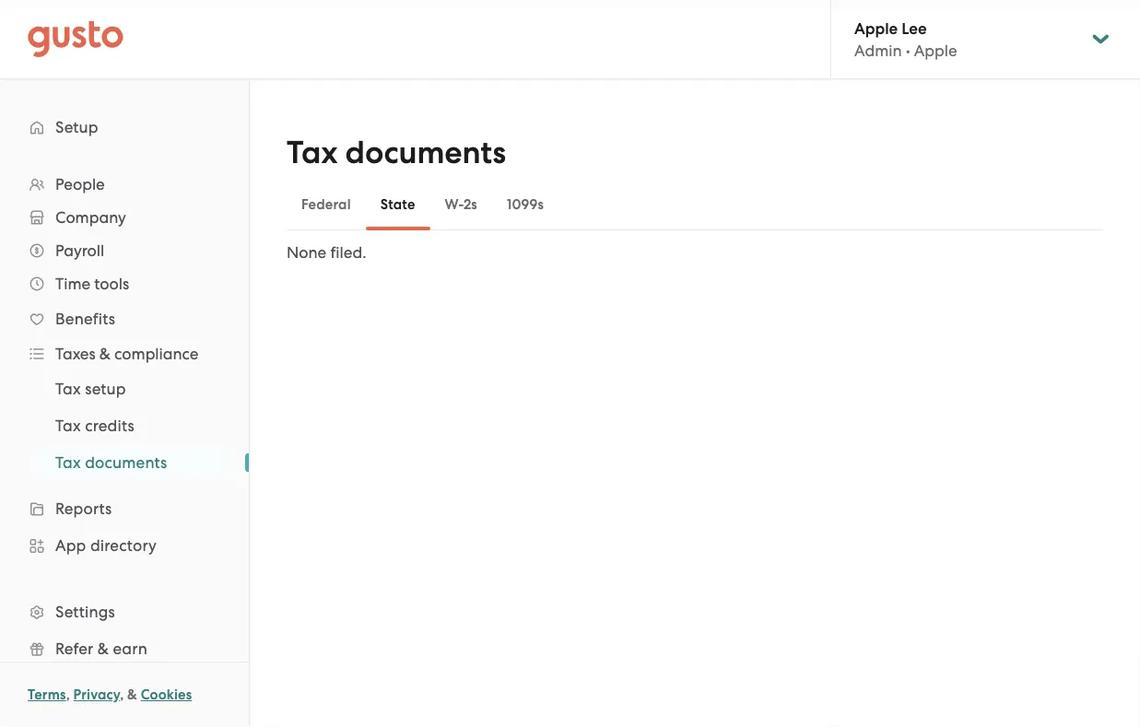 Task type: vqa. For each thing, say whether or not it's contained in the screenshot.
the W-2s button
yes



Task type: locate. For each thing, give the bounding box(es) containing it.
& inside refer & earn link
[[98, 640, 109, 659]]

documents inside tax documents link
[[85, 454, 167, 472]]

0 horizontal spatial tax documents
[[55, 454, 167, 472]]

2 vertical spatial &
[[127, 687, 137, 704]]

company
[[55, 208, 126, 227]]

0 horizontal spatial documents
[[85, 454, 167, 472]]

& inside taxes & compliance dropdown button
[[99, 345, 111, 363]]

& left the cookies
[[127, 687, 137, 704]]

0 vertical spatial apple
[[855, 19, 899, 38]]

tax down taxes
[[55, 380, 81, 398]]

tax documents down the credits
[[55, 454, 167, 472]]

w-2s
[[445, 196, 478, 213]]

& right taxes
[[99, 345, 111, 363]]

tax setup
[[55, 380, 126, 398]]

apple
[[855, 19, 899, 38], [915, 41, 958, 60]]

settings
[[55, 603, 115, 622]]

1 vertical spatial tax documents
[[55, 454, 167, 472]]

reports
[[55, 500, 112, 518]]

credits
[[85, 417, 134, 435]]

apple right •
[[915, 41, 958, 60]]

tax left the credits
[[55, 417, 81, 435]]

app directory
[[55, 537, 157, 555]]

refer & earn link
[[18, 633, 231, 666]]

people button
[[18, 168, 231, 201]]

1 horizontal spatial tax documents
[[287, 134, 506, 172]]

settings link
[[18, 596, 231, 629]]

tools
[[94, 275, 129, 293]]

,
[[66, 687, 70, 704], [120, 687, 124, 704]]

documents up state
[[345, 134, 506, 172]]

•
[[906, 41, 911, 60]]

setup
[[85, 380, 126, 398]]

refer
[[55, 640, 93, 659]]

, left privacy link on the left bottom of page
[[66, 687, 70, 704]]

1 vertical spatial &
[[98, 640, 109, 659]]

tax down tax credits
[[55, 454, 81, 472]]

1 horizontal spatial documents
[[345, 134, 506, 172]]

benefits link
[[18, 303, 231, 336]]

1 vertical spatial apple
[[915, 41, 958, 60]]

tax documents
[[287, 134, 506, 172], [55, 454, 167, 472]]

none
[[287, 244, 327, 262]]

benefits
[[55, 310, 115, 328]]

payroll button
[[18, 234, 231, 267]]

0 vertical spatial tax documents
[[287, 134, 506, 172]]

documents
[[345, 134, 506, 172], [85, 454, 167, 472]]

time
[[55, 275, 90, 293]]

tax for tax setup link
[[55, 380, 81, 398]]

privacy link
[[73, 687, 120, 704]]

0 horizontal spatial apple
[[855, 19, 899, 38]]

refer & earn
[[55, 640, 148, 659]]

tax documents inside list
[[55, 454, 167, 472]]

1 vertical spatial documents
[[85, 454, 167, 472]]

privacy
[[73, 687, 120, 704]]

tax for tax documents link
[[55, 454, 81, 472]]

tax for tax credits link
[[55, 417, 81, 435]]

terms link
[[28, 687, 66, 704]]

tax credits link
[[33, 410, 231, 443]]

1099s button
[[492, 183, 559, 227]]

, left the cookies
[[120, 687, 124, 704]]

setup link
[[18, 111, 231, 144]]

1 list from the top
[[0, 168, 249, 728]]

app
[[55, 537, 86, 555]]

tax documents up state
[[287, 134, 506, 172]]

&
[[99, 345, 111, 363], [98, 640, 109, 659], [127, 687, 137, 704]]

documents down tax credits link
[[85, 454, 167, 472]]

reports link
[[18, 493, 231, 526]]

2 list from the top
[[0, 371, 249, 481]]

apple up admin
[[855, 19, 899, 38]]

0 vertical spatial &
[[99, 345, 111, 363]]

2s
[[464, 196, 478, 213]]

none filed.
[[287, 244, 367, 262]]

time tools button
[[18, 267, 231, 301]]

& for earn
[[98, 640, 109, 659]]

list
[[0, 168, 249, 728], [0, 371, 249, 481]]

0 horizontal spatial ,
[[66, 687, 70, 704]]

& left earn
[[98, 640, 109, 659]]

tax
[[287, 134, 338, 172], [55, 380, 81, 398], [55, 417, 81, 435], [55, 454, 81, 472]]

tax documents link
[[33, 446, 231, 480]]

terms
[[28, 687, 66, 704]]

1 horizontal spatial apple
[[915, 41, 958, 60]]

1 horizontal spatial ,
[[120, 687, 124, 704]]



Task type: describe. For each thing, give the bounding box(es) containing it.
setup
[[55, 118, 98, 137]]

directory
[[90, 537, 157, 555]]

home image
[[28, 21, 124, 58]]

company button
[[18, 201, 231, 234]]

admin
[[855, 41, 903, 60]]

taxes & compliance
[[55, 345, 199, 363]]

time tools
[[55, 275, 129, 293]]

tax up federal button
[[287, 134, 338, 172]]

state button
[[366, 183, 430, 227]]

cookies
[[141, 687, 192, 704]]

federal
[[302, 196, 351, 213]]

1 , from the left
[[66, 687, 70, 704]]

lee
[[902, 19, 927, 38]]

taxes
[[55, 345, 96, 363]]

tax credits
[[55, 417, 134, 435]]

list containing people
[[0, 168, 249, 728]]

compliance
[[114, 345, 199, 363]]

& for compliance
[[99, 345, 111, 363]]

filed.
[[331, 244, 367, 262]]

app directory link
[[18, 529, 231, 563]]

2 , from the left
[[120, 687, 124, 704]]

terms , privacy , & cookies
[[28, 687, 192, 704]]

list containing tax setup
[[0, 371, 249, 481]]

state
[[381, 196, 416, 213]]

w-
[[445, 196, 464, 213]]

0 vertical spatial documents
[[345, 134, 506, 172]]

people
[[55, 175, 105, 194]]

taxes & compliance button
[[18, 338, 231, 371]]

tax setup link
[[33, 373, 231, 406]]

cookies button
[[141, 684, 192, 707]]

payroll
[[55, 242, 104, 260]]

apple lee admin • apple
[[855, 19, 958, 60]]

1099s
[[507, 196, 544, 213]]

gusto navigation element
[[0, 79, 249, 728]]

earn
[[113, 640, 148, 659]]

tax forms tab list
[[287, 179, 1104, 231]]

w-2s button
[[430, 183, 492, 227]]

federal button
[[287, 183, 366, 227]]



